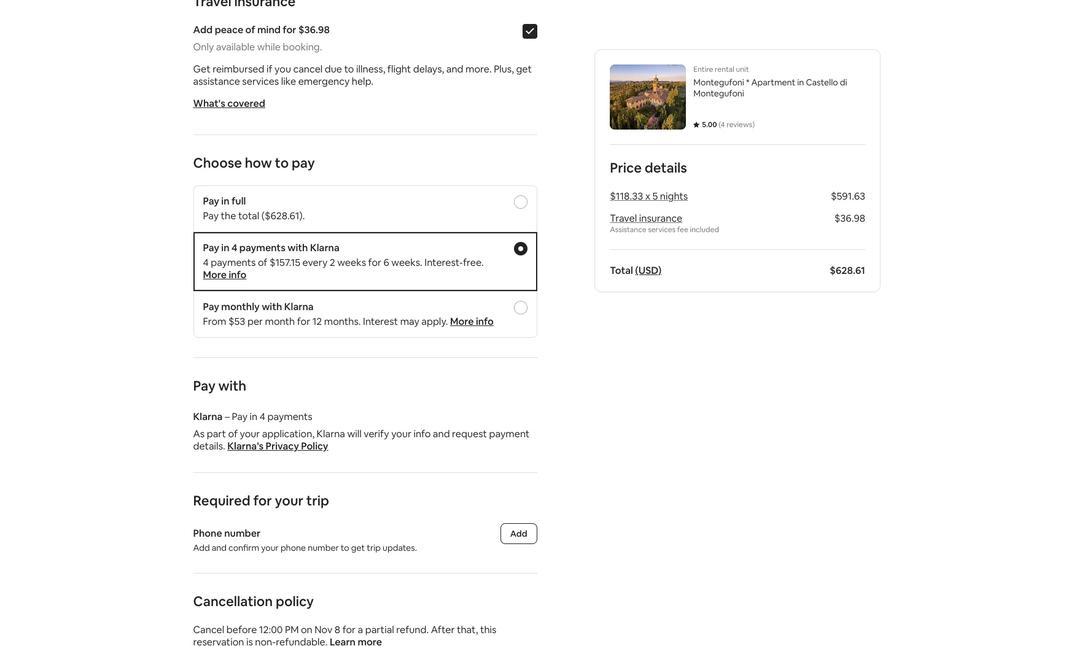 Task type: locate. For each thing, give the bounding box(es) containing it.
6
[[384, 256, 389, 269]]

pay left full
[[203, 195, 219, 208]]

2 horizontal spatial with
[[288, 241, 308, 254]]

0 vertical spatial to
[[344, 63, 354, 76]]

more up monthly
[[203, 268, 227, 281]]

pay with
[[193, 377, 246, 394]]

1 horizontal spatial more
[[450, 315, 474, 328]]

pay up as
[[193, 377, 216, 394]]

of left $157.15
[[258, 256, 267, 269]]

payments up monthly
[[211, 256, 256, 269]]

2 horizontal spatial of
[[258, 256, 267, 269]]

klarna
[[310, 241, 340, 254], [284, 300, 314, 313], [193, 410, 223, 423], [317, 427, 345, 440]]

4 down the on the left top
[[232, 241, 237, 254]]

and for request
[[433, 427, 450, 440]]

reimbursed
[[213, 63, 264, 76]]

your left phone
[[261, 542, 279, 553]]

of
[[245, 23, 255, 36], [258, 256, 267, 269], [228, 427, 238, 440]]

total (usd)
[[610, 264, 661, 277]]

add inside button
[[510, 528, 527, 539]]

delays,
[[413, 63, 444, 76]]

for right required
[[253, 492, 272, 509]]

1 vertical spatial $36.98
[[834, 212, 865, 225]]

of for your
[[228, 427, 238, 440]]

1 vertical spatial get
[[351, 542, 365, 553]]

1 vertical spatial with
[[262, 300, 282, 313]]

and inside as part of your application, klarna will verify your info and request payment details.
[[433, 427, 450, 440]]

klarna up part at the bottom left
[[193, 410, 223, 423]]

1 vertical spatial trip
[[367, 542, 381, 553]]

services left fee at the top of page
[[648, 225, 675, 235]]

4 up application,
[[260, 410, 265, 423]]

0 horizontal spatial more info button
[[203, 268, 247, 281]]

updates.
[[383, 542, 417, 553]]

only
[[193, 41, 214, 53]]

1 horizontal spatial trip
[[367, 542, 381, 553]]

0 horizontal spatial more
[[203, 268, 227, 281]]

of inside add peace of mind for $36.98 only available while booking.
[[245, 23, 255, 36]]

of right part at the bottom left
[[228, 427, 238, 440]]

$591.63
[[831, 190, 865, 203]]

pay down pay in full pay the total ($628.61).
[[203, 241, 219, 254]]

flight
[[387, 63, 411, 76]]

in inside pay in full pay the total ($628.61).
[[221, 195, 229, 208]]

pay up from
[[203, 300, 219, 313]]

your up phone number add and confirm your phone number to get trip updates.
[[275, 492, 304, 509]]

1 horizontal spatial number
[[308, 542, 339, 553]]

1 vertical spatial of
[[258, 256, 267, 269]]

your right verify
[[391, 427, 412, 440]]

1 horizontal spatial with
[[262, 300, 282, 313]]

in left castello
[[797, 77, 804, 88]]

add inside phone number add and confirm your phone number to get trip updates.
[[193, 542, 210, 553]]

add inside add peace of mind for $36.98 only available while booking.
[[193, 23, 213, 36]]

1 vertical spatial add
[[510, 528, 527, 539]]

pay for pay monthly with klarna from $53 per month for 12 months. interest may apply. more info
[[203, 300, 219, 313]]

in down the on the left top
[[221, 241, 229, 254]]

pay left the on the left top
[[203, 209, 219, 222]]

phone
[[193, 527, 222, 540]]

0 horizontal spatial $36.98
[[298, 23, 330, 36]]

travel insurance
[[610, 212, 682, 225]]

you
[[275, 63, 291, 76]]

in inside "entire rental unit montegufoni * apartment in castello di montegufoni"
[[797, 77, 804, 88]]

with inside pay in 4 payments with klarna 4 payments of $157.15 every 2 weeks for 6 weeks. interest-free. more info
[[288, 241, 308, 254]]

policy
[[276, 593, 314, 610]]

cancellation policy
[[193, 593, 314, 610]]

and left more.
[[446, 63, 463, 76]]

number
[[224, 527, 261, 540], [308, 542, 339, 553]]

1 vertical spatial more info button
[[450, 315, 494, 328]]

(usd) button
[[635, 264, 661, 277]]

number right phone
[[308, 542, 339, 553]]

phone number add and confirm your phone number to get trip updates.
[[193, 527, 417, 553]]

more info button for pay in 4 payments with klarna 4 payments of $157.15 every 2 weeks for 6 weeks. interest-free. more info
[[203, 268, 247, 281]]

$36.98 down $591.63
[[834, 212, 865, 225]]

get right the plus, on the left
[[516, 63, 532, 76]]

0 horizontal spatial services
[[242, 75, 279, 88]]

trip up phone number add and confirm your phone number to get trip updates.
[[306, 492, 329, 509]]

2 vertical spatial info
[[414, 427, 431, 440]]

1 horizontal spatial services
[[648, 225, 675, 235]]

price
[[610, 159, 642, 176]]

apply.
[[422, 315, 448, 328]]

pay for pay in 4 payments with klarna 4 payments of $157.15 every 2 weeks for 6 weeks. interest-free. more info
[[203, 241, 219, 254]]

weeks.
[[391, 256, 422, 269]]

to right phone
[[341, 542, 349, 553]]

of inside as part of your application, klarna will verify your info and request payment details.
[[228, 427, 238, 440]]

0 horizontal spatial info
[[229, 268, 247, 281]]

more info button
[[203, 268, 247, 281], [450, 315, 494, 328]]

trip left updates.
[[367, 542, 381, 553]]

0 horizontal spatial number
[[224, 527, 261, 540]]

in left full
[[221, 195, 229, 208]]

is
[[246, 636, 253, 646]]

every
[[302, 256, 328, 269]]

to right due
[[344, 63, 354, 76]]

1 horizontal spatial of
[[245, 23, 255, 36]]

pay in full pay the total ($628.61).
[[203, 195, 305, 222]]

get left updates.
[[351, 542, 365, 553]]

trip
[[306, 492, 329, 509], [367, 542, 381, 553]]

for left 6
[[368, 256, 381, 269]]

1 vertical spatial number
[[308, 542, 339, 553]]

with up month
[[262, 300, 282, 313]]

pay inside pay monthly with klarna from $53 per month for 12 months. interest may apply. more info
[[203, 300, 219, 313]]

add for add peace of mind for $36.98 only available while booking.
[[193, 23, 213, 36]]

to left pay
[[275, 154, 289, 171]]

)
[[752, 120, 755, 130]]

klarna's privacy policy link
[[227, 440, 328, 453]]

info up monthly
[[229, 268, 247, 281]]

more inside pay monthly with klarna from $53 per month for 12 months. interest may apply. more info
[[450, 315, 474, 328]]

services left 'like' at top left
[[242, 75, 279, 88]]

with inside pay monthly with klarna from $53 per month for 12 months. interest may apply. more info
[[262, 300, 282, 313]]

montegufoni
[[693, 77, 744, 88], [693, 88, 744, 99]]

for inside pay monthly with klarna from $53 per month for 12 months. interest may apply. more info
[[297, 315, 310, 328]]

0 vertical spatial get
[[516, 63, 532, 76]]

for inside add peace of mind for $36.98 only available while booking.
[[283, 23, 296, 36]]

choose
[[193, 154, 242, 171]]

more right apply.
[[450, 315, 474, 328]]

get
[[516, 63, 532, 76], [351, 542, 365, 553]]

more info button right apply.
[[450, 315, 494, 328]]

pay in 4 payments with klarna 4 payments of $157.15 every 2 weeks for 6 weeks. interest-free. more info
[[203, 241, 484, 281]]

0 horizontal spatial with
[[218, 377, 246, 394]]

number up confirm at the bottom left of page
[[224, 527, 261, 540]]

klarna up 12
[[284, 300, 314, 313]]

price details
[[610, 159, 687, 176]]

to inside phone number add and confirm your phone number to get trip updates.
[[341, 542, 349, 553]]

2 vertical spatial and
[[212, 542, 227, 553]]

x
[[645, 190, 650, 203]]

None radio
[[514, 195, 527, 209]]

for left 12
[[297, 315, 310, 328]]

0 horizontal spatial of
[[228, 427, 238, 440]]

0 vertical spatial and
[[446, 63, 463, 76]]

info right verify
[[414, 427, 431, 440]]

your down klarna – pay in 4 payments
[[240, 427, 260, 440]]

to
[[344, 63, 354, 76], [275, 154, 289, 171], [341, 542, 349, 553]]

unit
[[736, 64, 749, 74]]

cancel
[[293, 63, 323, 76]]

0 vertical spatial of
[[245, 23, 255, 36]]

pm
[[285, 623, 299, 636]]

5
[[652, 190, 658, 203]]

with
[[288, 241, 308, 254], [262, 300, 282, 313], [218, 377, 246, 394]]

trip inside phone number add and confirm your phone number to get trip updates.
[[367, 542, 381, 553]]

for right the mind in the left top of the page
[[283, 23, 296, 36]]

4
[[720, 120, 725, 130], [232, 241, 237, 254], [203, 256, 209, 269], [260, 410, 265, 423]]

help.
[[352, 75, 373, 88]]

1 horizontal spatial more info button
[[450, 315, 494, 328]]

months.
[[324, 315, 361, 328]]

1 vertical spatial and
[[433, 427, 450, 440]]

0 vertical spatial trip
[[306, 492, 329, 509]]

$36.98 inside add peace of mind for $36.98 only available while booking.
[[298, 23, 330, 36]]

None radio
[[514, 242, 527, 256], [514, 301, 527, 314], [514, 242, 527, 256], [514, 301, 527, 314]]

0 vertical spatial info
[[229, 268, 247, 281]]

$36.98 up booking.
[[298, 23, 330, 36]]

your
[[240, 427, 260, 440], [391, 427, 412, 440], [275, 492, 304, 509], [261, 542, 279, 553]]

2 vertical spatial of
[[228, 427, 238, 440]]

payments
[[239, 241, 286, 254], [211, 256, 256, 269], [267, 410, 312, 423]]

1 vertical spatial more
[[450, 315, 474, 328]]

pay
[[292, 154, 315, 171]]

free.
[[463, 256, 484, 269]]

1 horizontal spatial $36.98
[[834, 212, 865, 225]]

pay
[[203, 195, 219, 208], [203, 209, 219, 222], [203, 241, 219, 254], [203, 300, 219, 313], [193, 377, 216, 394], [232, 410, 248, 423]]

more info button up monthly
[[203, 268, 247, 281]]

1 vertical spatial services
[[648, 225, 675, 235]]

pay inside pay in 4 payments with klarna 4 payments of $157.15 every 2 weeks for 6 weeks. interest-free. more info
[[203, 241, 219, 254]]

and for more.
[[446, 63, 463, 76]]

refund.
[[396, 623, 429, 636]]

with up –
[[218, 377, 246, 394]]

and down the phone
[[212, 542, 227, 553]]

in
[[797, 77, 804, 88], [221, 195, 229, 208], [221, 241, 229, 254], [250, 410, 258, 423]]

more
[[203, 268, 227, 281], [450, 315, 474, 328]]

entire rental unit montegufoni * apartment in castello di montegufoni
[[693, 64, 847, 99]]

and
[[446, 63, 463, 76], [433, 427, 450, 440], [212, 542, 227, 553]]

1 vertical spatial info
[[476, 315, 494, 328]]

full
[[232, 195, 246, 208]]

2 vertical spatial add
[[193, 542, 210, 553]]

payments up application,
[[267, 410, 312, 423]]

0 vertical spatial services
[[242, 75, 279, 88]]

emergency
[[298, 75, 350, 88]]

add for add
[[510, 528, 527, 539]]

of left the mind in the left top of the page
[[245, 23, 255, 36]]

0 vertical spatial more
[[203, 268, 227, 281]]

klarna up 2
[[310, 241, 340, 254]]

verify
[[364, 427, 389, 440]]

1 horizontal spatial get
[[516, 63, 532, 76]]

2 vertical spatial to
[[341, 542, 349, 553]]

4 up from
[[203, 256, 209, 269]]

pay for pay with
[[193, 377, 216, 394]]

and inside get reimbursed if you cancel due to illness, flight delays, and more. plus, get assistance services like emergency help.
[[446, 63, 463, 76]]

castello
[[806, 77, 838, 88]]

0 vertical spatial $36.98
[[298, 23, 330, 36]]

details
[[644, 159, 687, 176]]

with up $157.15
[[288, 241, 308, 254]]

klarna left will
[[317, 427, 345, 440]]

for inside pay in 4 payments with klarna 4 payments of $157.15 every 2 weeks for 6 weeks. interest-free. more info
[[368, 256, 381, 269]]

klarna's privacy policy
[[227, 440, 328, 453]]

for inside 'cancel before 12:00 pm on nov 8 for a partial refund. after that, this reservation is non-refundable.'
[[343, 623, 356, 636]]

2 horizontal spatial info
[[476, 315, 494, 328]]

and left request
[[433, 427, 450, 440]]

info right apply.
[[476, 315, 494, 328]]

12
[[312, 315, 322, 328]]

0 vertical spatial add
[[193, 23, 213, 36]]

0 vertical spatial with
[[288, 241, 308, 254]]

add button
[[500, 523, 537, 544]]

0 vertical spatial more info button
[[203, 268, 247, 281]]

0 horizontal spatial get
[[351, 542, 365, 553]]

monthly
[[221, 300, 260, 313]]

payments up $157.15
[[239, 241, 286, 254]]

$628.61
[[830, 264, 865, 277]]

2
[[330, 256, 335, 269]]

assistance
[[610, 225, 646, 235]]

1 horizontal spatial info
[[414, 427, 431, 440]]

assistance services fee included
[[610, 225, 719, 235]]

for left "a"
[[343, 623, 356, 636]]

more info button for pay monthly with klarna from $53 per month for 12 months. interest may apply. more info
[[450, 315, 494, 328]]



Task type: describe. For each thing, give the bounding box(es) containing it.
0 vertical spatial payments
[[239, 241, 286, 254]]

in inside pay in 4 payments with klarna 4 payments of $157.15 every 2 weeks for 6 weeks. interest-free. more info
[[221, 241, 229, 254]]

that,
[[457, 623, 478, 636]]

in right –
[[250, 410, 258, 423]]

this
[[480, 623, 497, 636]]

total
[[238, 209, 259, 222]]

2 montegufoni from the top
[[693, 88, 744, 99]]

assistance
[[193, 75, 240, 88]]

insurance
[[639, 212, 682, 225]]

required for your trip
[[193, 492, 329, 509]]

apartment
[[751, 77, 795, 88]]

cancel before 12:00 pm on nov 8 for a partial refund. after that, this reservation is non-refundable.
[[193, 623, 497, 646]]

klarna – pay in 4 payments
[[193, 410, 312, 423]]

($628.61).
[[261, 209, 305, 222]]

2 vertical spatial with
[[218, 377, 246, 394]]

4 right 5.00
[[720, 120, 725, 130]]

more inside pay in 4 payments with klarna 4 payments of $157.15 every 2 weeks for 6 weeks. interest-free. more info
[[203, 268, 227, 281]]

plus,
[[494, 63, 514, 76]]

booking.
[[283, 41, 322, 53]]

5.00 ( 4 reviews )
[[702, 120, 755, 130]]

pay for pay in full pay the total ($628.61).
[[203, 195, 219, 208]]

di
[[840, 77, 847, 88]]

get inside get reimbursed if you cancel due to illness, flight delays, and more. plus, get assistance services like emergency help.
[[516, 63, 532, 76]]

weeks
[[337, 256, 366, 269]]

travel
[[610, 212, 637, 225]]

choose how to pay
[[193, 154, 315, 171]]

12:00
[[259, 623, 283, 636]]

reviews
[[726, 120, 752, 130]]

as
[[193, 427, 205, 440]]

confirm
[[229, 542, 259, 553]]

non-
[[255, 636, 276, 646]]

(
[[718, 120, 720, 130]]

more.
[[466, 63, 492, 76]]

policy
[[301, 440, 328, 453]]

mind
[[257, 23, 281, 36]]

how
[[245, 154, 272, 171]]

services inside get reimbursed if you cancel due to illness, flight delays, and more. plus, get assistance services like emergency help.
[[242, 75, 279, 88]]

get reimbursed if you cancel due to illness, flight delays, and more. plus, get assistance services like emergency help.
[[193, 63, 532, 88]]

what's covered button
[[193, 97, 265, 110]]

per
[[247, 315, 263, 328]]

a
[[358, 623, 363, 636]]

$118.33
[[610, 190, 643, 203]]

due
[[325, 63, 342, 76]]

part
[[207, 427, 226, 440]]

nights
[[660, 190, 688, 203]]

get inside phone number add and confirm your phone number to get trip updates.
[[351, 542, 365, 553]]

0 vertical spatial number
[[224, 527, 261, 540]]

like
[[281, 75, 296, 88]]

your inside phone number add and confirm your phone number to get trip updates.
[[261, 542, 279, 553]]

(usd)
[[635, 264, 661, 277]]

interest
[[363, 315, 398, 328]]

5.00
[[702, 120, 717, 130]]

month
[[265, 315, 295, 328]]

as part of your application, klarna will verify your info and request payment details.
[[193, 427, 530, 453]]

1 vertical spatial to
[[275, 154, 289, 171]]

–
[[225, 410, 230, 423]]

pay right –
[[232, 410, 248, 423]]

required
[[193, 492, 250, 509]]

info inside as part of your application, klarna will verify your info and request payment details.
[[414, 427, 431, 440]]

illness,
[[356, 63, 385, 76]]

klarna inside pay monthly with klarna from $53 per month for 12 months. interest may apply. more info
[[284, 300, 314, 313]]

before
[[226, 623, 257, 636]]

2 vertical spatial payments
[[267, 410, 312, 423]]

the
[[221, 209, 236, 222]]

klarna inside pay in 4 payments with klarna 4 payments of $157.15 every 2 weeks for 6 weeks. interest-free. more info
[[310, 241, 340, 254]]

details.
[[193, 440, 225, 453]]

entire
[[693, 64, 713, 74]]

info inside pay monthly with klarna from $53 per month for 12 months. interest may apply. more info
[[476, 315, 494, 328]]

cancellation
[[193, 593, 273, 610]]

peace
[[215, 23, 243, 36]]

$118.33 x 5 nights button
[[610, 190, 688, 203]]

$157.15
[[270, 256, 300, 269]]

add peace of mind for $36.98 only available while booking.
[[193, 23, 330, 53]]

$118.33 x 5 nights
[[610, 190, 688, 203]]

get
[[193, 63, 210, 76]]

privacy
[[266, 440, 299, 453]]

0 horizontal spatial trip
[[306, 492, 329, 509]]

8
[[335, 623, 340, 636]]

and inside phone number add and confirm your phone number to get trip updates.
[[212, 542, 227, 553]]

from
[[203, 315, 226, 328]]

$53
[[228, 315, 245, 328]]

of for mind
[[245, 23, 255, 36]]

info inside pay in 4 payments with klarna 4 payments of $157.15 every 2 weeks for 6 weeks. interest-free. more info
[[229, 268, 247, 281]]

klarna inside as part of your application, klarna will verify your info and request payment details.
[[317, 427, 345, 440]]

to inside get reimbursed if you cancel due to illness, flight delays, and more. plus, get assistance services like emergency help.
[[344, 63, 354, 76]]

of inside pay in 4 payments with klarna 4 payments of $157.15 every 2 weeks for 6 weeks. interest-free. more info
[[258, 256, 267, 269]]

1 vertical spatial payments
[[211, 256, 256, 269]]

application,
[[262, 427, 315, 440]]

travel insurance button
[[610, 212, 682, 225]]

if
[[267, 63, 272, 76]]

klarna's
[[227, 440, 264, 453]]

request
[[452, 427, 487, 440]]

nov
[[315, 623, 332, 636]]

interest-
[[425, 256, 463, 269]]

*
[[746, 77, 749, 88]]

available
[[216, 41, 255, 53]]

1 montegufoni from the top
[[693, 77, 744, 88]]



Task type: vqa. For each thing, say whether or not it's contained in the screenshot.
Add button
yes



